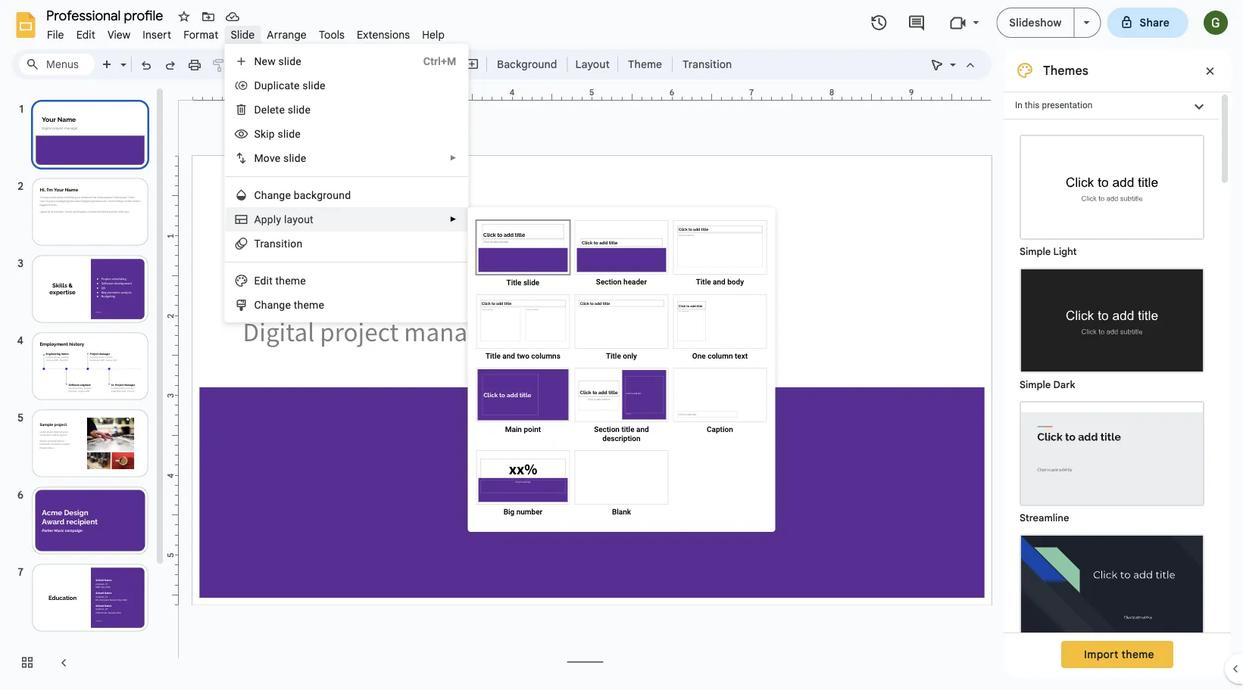 Task type: describe. For each thing, give the bounding box(es) containing it.
arrange menu item
[[261, 26, 313, 44]]

extensions
[[357, 28, 410, 41]]

slideshow
[[1009, 16, 1062, 29]]

d e lete slide
[[254, 103, 311, 116]]

move slide v element
[[254, 152, 311, 164]]

themes
[[1043, 63, 1088, 78]]

theme
[[1122, 648, 1154, 662]]

only
[[623, 351, 637, 361]]

number
[[516, 508, 542, 517]]

slide
[[231, 28, 255, 41]]

row containing title and two columns
[[474, 292, 769, 366]]

edit the m e
[[254, 275, 306, 287]]

t
[[294, 299, 297, 311]]

0 horizontal spatial e
[[261, 103, 267, 116]]

s kip slide
[[254, 128, 301, 140]]

title
[[621, 425, 634, 434]]

Focus radio
[[1012, 527, 1212, 661]]

title for title only
[[606, 351, 621, 361]]

mode and view toolbar
[[925, 49, 983, 80]]

title slide
[[506, 278, 540, 287]]

slideshow button
[[996, 8, 1075, 38]]

change theme t element
[[254, 299, 329, 311]]

Star checkbox
[[173, 6, 195, 27]]

help menu item
[[416, 26, 451, 44]]

in this presentation
[[1015, 100, 1093, 111]]

uplicate
[[261, 79, 300, 92]]

layout
[[284, 213, 314, 226]]

focus image
[[1021, 536, 1203, 639]]

change b ackground
[[254, 189, 351, 202]]

edit menu item
[[70, 26, 101, 44]]

lete
[[267, 103, 285, 116]]

tools
[[319, 28, 345, 41]]

slide inside "row"
[[523, 278, 540, 287]]

background
[[497, 58, 557, 71]]

tools menu item
[[313, 26, 351, 44]]

themes section
[[1004, 49, 1231, 691]]

a
[[254, 213, 261, 226]]

change for change b ackground
[[254, 189, 291, 202]]

section title and description
[[594, 425, 649, 443]]

mo v e slide
[[254, 152, 306, 164]]

menu inside themes application
[[225, 0, 468, 564]]

row containing big number
[[474, 448, 769, 522]]

body
[[727, 277, 744, 286]]

change background b element
[[254, 189, 355, 202]]

share button
[[1107, 8, 1189, 38]]

light
[[1053, 246, 1077, 258]]

background button
[[490, 53, 564, 76]]

arrange
[[267, 28, 307, 41]]

simple for simple light
[[1020, 246, 1051, 258]]

delete slide e element
[[254, 103, 315, 116]]

d for uplicate
[[254, 79, 261, 92]]

ackground
[[300, 189, 351, 202]]

point
[[524, 425, 541, 434]]

layout
[[575, 58, 610, 71]]

Rename text field
[[41, 6, 172, 24]]

change for change t heme
[[254, 299, 291, 311]]

simple dark
[[1020, 379, 1075, 391]]

transition
[[683, 58, 732, 71]]

ew
[[262, 55, 276, 67]]

edit theme m element
[[254, 275, 311, 287]]

help
[[422, 28, 445, 41]]

mo
[[254, 152, 270, 164]]

extensions menu item
[[351, 26, 416, 44]]

slide right ew
[[278, 55, 301, 67]]

text
[[735, 351, 748, 361]]

header
[[624, 277, 647, 286]]

transition r element
[[254, 237, 307, 250]]

in this presentation tab
[[1004, 92, 1219, 120]]

m
[[291, 275, 300, 287]]

view menu item
[[101, 26, 137, 44]]

theme
[[628, 58, 662, 71]]

view
[[107, 28, 131, 41]]

section header
[[596, 277, 647, 286]]

the
[[275, 275, 291, 287]]

slide right lete
[[288, 103, 311, 116]]

navigation inside themes application
[[0, 86, 167, 691]]

file
[[47, 28, 64, 41]]

two
[[517, 351, 529, 361]]

layout button
[[571, 53, 614, 76]]

this
[[1025, 100, 1040, 111]]

main point
[[505, 425, 541, 434]]

title for title and two columns
[[486, 351, 501, 361]]

caption
[[707, 425, 733, 434]]

skip slide s element
[[254, 128, 305, 140]]

b
[[294, 189, 300, 202]]



Task type: locate. For each thing, give the bounding box(es) containing it.
0 vertical spatial d
[[254, 79, 261, 92]]

ctrl+m element
[[405, 54, 456, 69]]

menu bar banner
[[0, 0, 1243, 691]]

change left b
[[254, 189, 291, 202]]

2 vertical spatial e
[[300, 275, 306, 287]]

new slide with layout image
[[117, 55, 127, 60]]

pply
[[261, 213, 281, 226]]

Simple Dark radio
[[1012, 261, 1212, 394]]

4 row from the top
[[474, 448, 769, 522]]

n
[[254, 55, 262, 67]]

0 vertical spatial ►
[[450, 154, 457, 162]]

ansition
[[264, 237, 303, 250]]

simple left the "dark"
[[1020, 379, 1051, 391]]

format menu item
[[177, 26, 225, 44]]

section inside section title and description
[[594, 425, 620, 434]]

0 vertical spatial change
[[254, 189, 291, 202]]

row containing main point
[[474, 366, 769, 448]]

► for e slide
[[450, 154, 457, 162]]

live pointer settings image
[[946, 55, 956, 60]]

1 horizontal spatial and
[[636, 425, 649, 434]]

section left the title
[[594, 425, 620, 434]]

and left body
[[713, 277, 726, 286]]

Streamline radio
[[1012, 394, 1212, 527]]

menu containing n
[[225, 0, 468, 564]]

title left only
[[606, 351, 621, 361]]

theme button
[[621, 53, 669, 76]]

section
[[596, 277, 622, 286], [594, 425, 620, 434]]

big
[[504, 508, 515, 517]]

transition button
[[676, 53, 739, 76]]

file menu item
[[41, 26, 70, 44]]

new slide n element
[[254, 55, 306, 67]]

format
[[183, 28, 218, 41]]

simple left light
[[1020, 246, 1051, 258]]

t
[[254, 237, 260, 250]]

d for e
[[254, 103, 261, 116]]

apply layout a element
[[254, 213, 318, 226]]

0 vertical spatial e
[[261, 103, 267, 116]]

1 vertical spatial e
[[275, 152, 281, 164]]

slide up two
[[523, 278, 540, 287]]

option group containing simple light
[[1004, 120, 1219, 691]]

r
[[260, 237, 264, 250]]

share
[[1140, 16, 1170, 29]]

0 vertical spatial section
[[596, 277, 622, 286]]

0 vertical spatial edit
[[76, 28, 95, 41]]

section for section title and description
[[594, 425, 620, 434]]

title
[[696, 277, 711, 286], [506, 278, 522, 287], [486, 351, 501, 361], [606, 351, 621, 361]]

presentation
[[1042, 100, 1093, 111]]

0 vertical spatial simple
[[1020, 246, 1051, 258]]

2 horizontal spatial e
[[300, 275, 306, 287]]

and right the title
[[636, 425, 649, 434]]

columns
[[531, 351, 560, 361]]

1 horizontal spatial e
[[275, 152, 281, 164]]

1 vertical spatial change
[[254, 299, 291, 311]]

title and body
[[696, 277, 744, 286]]

title only
[[606, 351, 637, 361]]

presentation options image
[[1084, 21, 1090, 24]]

themes application
[[0, 0, 1243, 691]]

section left the header
[[596, 277, 622, 286]]

edit for edit the m e
[[254, 275, 273, 287]]

1 vertical spatial and
[[502, 351, 515, 361]]

e
[[261, 103, 267, 116], [275, 152, 281, 164], [300, 275, 306, 287]]

title for title slide
[[506, 278, 522, 287]]

► for a pply layout
[[450, 215, 457, 224]]

Menus field
[[19, 54, 95, 75]]

s
[[254, 128, 261, 140]]

1 d from the top
[[254, 79, 261, 92]]

d left lete
[[254, 103, 261, 116]]

insert menu item
[[137, 26, 177, 44]]

d
[[254, 79, 261, 92], [254, 103, 261, 116]]

in
[[1015, 100, 1023, 111]]

2 ► from the top
[[450, 215, 457, 224]]

title left two
[[486, 351, 501, 361]]

a pply layout
[[254, 213, 314, 226]]

Simple Light radio
[[1012, 127, 1212, 691]]

2 vertical spatial and
[[636, 425, 649, 434]]

and inside section title and description
[[636, 425, 649, 434]]

one column text
[[692, 351, 748, 361]]

menu bar
[[41, 20, 451, 45]]

kip
[[261, 128, 275, 140]]

cell
[[671, 448, 769, 522]]

►
[[450, 154, 457, 162], [450, 215, 457, 224]]

2 horizontal spatial and
[[713, 277, 726, 286]]

1 change from the top
[[254, 189, 291, 202]]

dark
[[1053, 379, 1075, 391]]

0 vertical spatial and
[[713, 277, 726, 286]]

slide right 'v'
[[283, 152, 306, 164]]

slide
[[278, 55, 301, 67], [303, 79, 326, 92], [288, 103, 311, 116], [278, 128, 301, 140], [283, 152, 306, 164], [523, 278, 540, 287]]

2 row from the top
[[474, 292, 769, 366]]

n ew slide
[[254, 55, 301, 67]]

heme
[[297, 299, 324, 311]]

2 simple from the top
[[1020, 379, 1051, 391]]

1 simple from the top
[[1020, 246, 1051, 258]]

import
[[1084, 648, 1119, 662]]

v
[[270, 152, 275, 164]]

title left body
[[696, 277, 711, 286]]

simple for simple dark
[[1020, 379, 1051, 391]]

big number
[[504, 508, 542, 517]]

and for body
[[713, 277, 726, 286]]

e right the
[[300, 275, 306, 287]]

1 horizontal spatial edit
[[254, 275, 273, 287]]

cell inside themes application
[[671, 448, 769, 522]]

and left two
[[502, 351, 515, 361]]

edit
[[76, 28, 95, 41], [254, 275, 273, 287]]

0 horizontal spatial and
[[502, 351, 515, 361]]

1 vertical spatial ►
[[450, 215, 457, 224]]

title for title and body
[[696, 277, 711, 286]]

title up title and two columns
[[506, 278, 522, 287]]

e right mo
[[275, 152, 281, 164]]

2 change from the top
[[254, 299, 291, 311]]

streamline
[[1020, 512, 1069, 525]]

3 row from the top
[[474, 366, 769, 448]]

column
[[708, 351, 733, 361]]

d uplicate slide
[[254, 79, 326, 92]]

row containing section header
[[474, 218, 769, 292]]

1 ► from the top
[[450, 154, 457, 162]]

and
[[713, 277, 726, 286], [502, 351, 515, 361], [636, 425, 649, 434]]

menu bar containing file
[[41, 20, 451, 45]]

0 horizontal spatial edit
[[76, 28, 95, 41]]

change left the "t"
[[254, 299, 291, 311]]

edit down rename text box
[[76, 28, 95, 41]]

edit for edit
[[76, 28, 95, 41]]

slide menu item
[[225, 26, 261, 44]]

import theme
[[1084, 648, 1154, 662]]

row
[[474, 218, 769, 292], [474, 292, 769, 366], [474, 366, 769, 448], [474, 448, 769, 522]]

1 vertical spatial edit
[[254, 275, 273, 287]]

simple light
[[1020, 246, 1077, 258]]

menu
[[225, 0, 468, 564]]

change t heme
[[254, 299, 324, 311]]

blank
[[612, 508, 631, 517]]

simple
[[1020, 246, 1051, 258], [1020, 379, 1051, 391]]

insert
[[143, 28, 171, 41]]

section for section header
[[596, 277, 622, 286]]

title and two columns
[[486, 351, 560, 361]]

1 vertical spatial section
[[594, 425, 620, 434]]

option group inside themes section
[[1004, 120, 1219, 691]]

navigation
[[0, 86, 167, 691]]

1 vertical spatial d
[[254, 103, 261, 116]]

2 d from the top
[[254, 103, 261, 116]]

slide right uplicate
[[303, 79, 326, 92]]

e up kip
[[261, 103, 267, 116]]

main toolbar
[[94, 53, 740, 76]]

ctrl+m
[[423, 55, 456, 67]]

1 vertical spatial simple
[[1020, 379, 1051, 391]]

and for two
[[502, 351, 515, 361]]

menu bar inside menu bar banner
[[41, 20, 451, 45]]

option group
[[1004, 120, 1219, 691]]

main
[[505, 425, 522, 434]]

edit inside menu item
[[76, 28, 95, 41]]

1 row from the top
[[474, 218, 769, 292]]

t r ansition
[[254, 237, 303, 250]]

change
[[254, 189, 291, 202], [254, 299, 291, 311]]

one
[[692, 351, 706, 361]]

description
[[602, 434, 641, 443]]

edit left the
[[254, 275, 273, 287]]

slide right kip
[[278, 128, 301, 140]]

d down n
[[254, 79, 261, 92]]

duplicate slide d element
[[254, 79, 330, 92]]

import theme button
[[1061, 642, 1173, 669]]



Task type: vqa. For each thing, say whether or not it's contained in the screenshot.
heading related to Move to next heading 2
no



